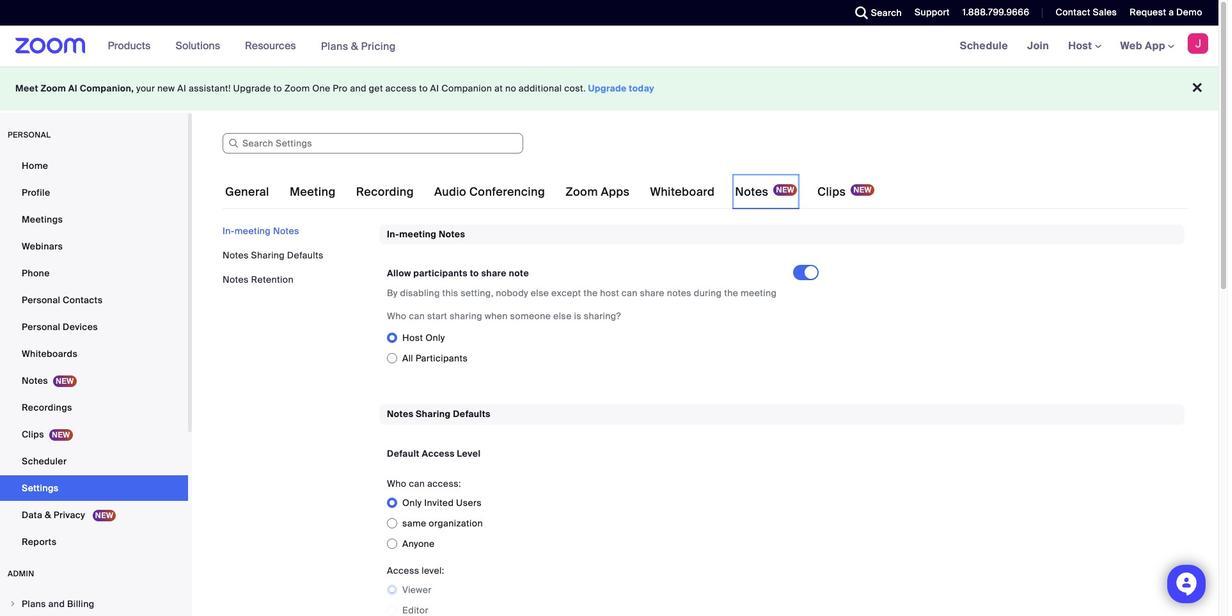 Task type: describe. For each thing, give the bounding box(es) containing it.
additional
[[519, 83, 562, 94]]

webinars
[[22, 241, 63, 252]]

join
[[1028, 39, 1050, 52]]

is
[[574, 311, 582, 322]]

companion,
[[80, 83, 134, 94]]

0 vertical spatial share
[[482, 268, 507, 279]]

someone
[[510, 311, 551, 322]]

notes link
[[0, 368, 188, 394]]

personal menu menu
[[0, 153, 188, 556]]

1 upgrade from the left
[[233, 83, 271, 94]]

settings link
[[0, 476, 188, 501]]

1 horizontal spatial meeting
[[400, 228, 437, 240]]

notes retention
[[223, 274, 294, 285]]

host only
[[403, 332, 445, 344]]

recordings link
[[0, 395, 188, 420]]

organization
[[429, 518, 483, 529]]

whiteboard
[[651, 184, 715, 200]]

schedule
[[960, 39, 1009, 52]]

2 the from the left
[[725, 288, 739, 299]]

sharing
[[450, 311, 483, 322]]

invited
[[425, 497, 454, 509]]

clips inside tabs of my account settings page tab list
[[818, 184, 846, 200]]

notes sharing defaults link
[[223, 250, 324, 261]]

solutions
[[176, 39, 220, 52]]

meet
[[15, 83, 38, 94]]

plans for plans & pricing
[[321, 39, 349, 53]]

notes inside personal menu menu
[[22, 375, 48, 387]]

1 horizontal spatial share
[[640, 288, 665, 299]]

nobody
[[496, 288, 529, 299]]

web app button
[[1121, 39, 1175, 52]]

recording
[[356, 184, 414, 200]]

meeting inside menu bar
[[235, 225, 271, 237]]

0 horizontal spatial to
[[274, 83, 282, 94]]

and inside "plans and billing" menu item
[[48, 598, 65, 610]]

audio
[[435, 184, 467, 200]]

resources
[[245, 39, 296, 52]]

0 horizontal spatial in-
[[223, 225, 235, 237]]

only invited users
[[403, 497, 482, 509]]

upgrade today link
[[589, 83, 655, 94]]

audio conferencing
[[435, 184, 545, 200]]

profile
[[22, 187, 50, 198]]

admin
[[8, 569, 34, 579]]

contacts
[[63, 294, 103, 306]]

contact
[[1056, 6, 1091, 18]]

conferencing
[[470, 184, 545, 200]]

only inside who can access: "option group"
[[403, 497, 422, 509]]

who can access:
[[387, 478, 461, 489]]

1.888.799.9666
[[963, 6, 1030, 18]]

search
[[872, 7, 902, 19]]

resources button
[[245, 26, 302, 67]]

this
[[443, 288, 459, 299]]

all
[[403, 353, 414, 364]]

join link
[[1018, 26, 1059, 67]]

clips link
[[0, 422, 188, 447]]

plans for plans and billing
[[22, 598, 46, 610]]

plans and billing menu item
[[0, 592, 188, 616]]

allow participants to share note
[[387, 268, 529, 279]]

zoom inside tabs of my account settings page tab list
[[566, 184, 598, 200]]

meet zoom ai companion, your new ai assistant! upgrade to zoom one pro and get access to ai companion at no additional cost. upgrade today
[[15, 83, 655, 94]]

solutions button
[[176, 26, 226, 67]]

no
[[506, 83, 517, 94]]

devices
[[63, 321, 98, 333]]

only inside who can start sharing when someone else is sharing? option group
[[426, 332, 445, 344]]

participants
[[414, 268, 468, 279]]

plans and billing
[[22, 598, 94, 610]]

zoom logo image
[[15, 38, 86, 54]]

who for who can start sharing when someone else is sharing?
[[387, 311, 407, 322]]

1 horizontal spatial in-meeting notes
[[387, 228, 466, 240]]

who for who can access:
[[387, 478, 407, 489]]

who can start sharing when someone else is sharing?
[[387, 311, 621, 322]]

in-meeting notes link
[[223, 225, 299, 237]]

app
[[1146, 39, 1166, 52]]

host
[[600, 288, 620, 299]]

assistant!
[[189, 83, 231, 94]]

retention
[[251, 274, 294, 285]]

demo
[[1177, 6, 1203, 18]]

plans & pricing
[[321, 39, 396, 53]]

level
[[457, 448, 481, 459]]

data & privacy
[[22, 509, 88, 521]]

viewer
[[403, 584, 432, 596]]

disabling
[[400, 288, 440, 299]]

personal
[[8, 130, 51, 140]]

notes inside tabs of my account settings page tab list
[[736, 184, 769, 200]]

scheduler link
[[0, 449, 188, 474]]

setting,
[[461, 288, 494, 299]]

can for who can access:
[[409, 478, 425, 489]]

in-meeting notes inside menu bar
[[223, 225, 299, 237]]

phone
[[22, 268, 50, 279]]

1 horizontal spatial zoom
[[285, 83, 310, 94]]

personal for personal contacts
[[22, 294, 60, 306]]

products button
[[108, 26, 156, 67]]

1 vertical spatial else
[[554, 311, 572, 322]]

billing
[[67, 598, 94, 610]]

2 horizontal spatial meeting
[[741, 288, 777, 299]]

personal contacts link
[[0, 287, 188, 313]]

0 vertical spatial sharing
[[251, 250, 285, 261]]

apps
[[601, 184, 630, 200]]

notes sharing defaults inside menu bar
[[223, 250, 324, 261]]

& for privacy
[[45, 509, 51, 521]]

0 horizontal spatial zoom
[[41, 83, 66, 94]]

who can start sharing when someone else is sharing? option group
[[387, 328, 829, 369]]

access:
[[428, 478, 461, 489]]

access level: option group
[[387, 580, 794, 616]]

0 horizontal spatial access
[[387, 565, 419, 577]]

home link
[[0, 153, 188, 179]]

start
[[428, 311, 448, 322]]

data
[[22, 509, 42, 521]]

privacy
[[54, 509, 85, 521]]



Task type: locate. For each thing, give the bounding box(es) containing it.
3 ai from the left
[[430, 83, 439, 94]]

only up all participants
[[426, 332, 445, 344]]

2 upgrade from the left
[[589, 83, 627, 94]]

ai right new
[[177, 83, 186, 94]]

meet zoom ai companion, footer
[[0, 67, 1219, 111]]

except
[[552, 288, 581, 299]]

1 vertical spatial sharing
[[416, 409, 451, 420]]

products
[[108, 39, 151, 52]]

0 vertical spatial notes sharing defaults
[[223, 250, 324, 261]]

plans right right image
[[22, 598, 46, 610]]

0 horizontal spatial in-meeting notes
[[223, 225, 299, 237]]

plans inside product information navigation
[[321, 39, 349, 53]]

1 horizontal spatial the
[[725, 288, 739, 299]]

notes sharing defaults element
[[380, 405, 1185, 616]]

0 horizontal spatial notes sharing defaults
[[223, 250, 324, 261]]

access left level
[[422, 448, 455, 459]]

companion
[[442, 83, 492, 94]]

1 horizontal spatial only
[[426, 332, 445, 344]]

today
[[629, 83, 655, 94]]

0 horizontal spatial only
[[403, 497, 422, 509]]

& inside product information navigation
[[351, 39, 359, 53]]

schedule link
[[951, 26, 1018, 67]]

pricing
[[361, 39, 396, 53]]

sharing up "retention"
[[251, 250, 285, 261]]

pro
[[333, 83, 348, 94]]

the right during
[[725, 288, 739, 299]]

1 vertical spatial share
[[640, 288, 665, 299]]

1 horizontal spatial sharing
[[416, 409, 451, 420]]

notes sharing defaults up default access level
[[387, 409, 491, 420]]

product information navigation
[[98, 26, 406, 67]]

share left "note" on the top of page
[[482, 268, 507, 279]]

and
[[350, 83, 367, 94], [48, 598, 65, 610]]

meetings navigation
[[951, 26, 1219, 67]]

1 vertical spatial can
[[409, 311, 425, 322]]

host for host only
[[403, 332, 423, 344]]

home
[[22, 160, 48, 172]]

0 vertical spatial personal
[[22, 294, 60, 306]]

new
[[157, 83, 175, 94]]

clips
[[818, 184, 846, 200], [22, 429, 44, 440]]

0 vertical spatial else
[[531, 288, 549, 299]]

1 horizontal spatial access
[[422, 448, 455, 459]]

ai
[[68, 83, 77, 94], [177, 83, 186, 94], [430, 83, 439, 94]]

meeting
[[235, 225, 271, 237], [400, 228, 437, 240], [741, 288, 777, 299]]

banner containing products
[[0, 26, 1219, 67]]

zoom apps
[[566, 184, 630, 200]]

meetings
[[22, 214, 63, 225]]

during
[[694, 288, 722, 299]]

0 vertical spatial &
[[351, 39, 359, 53]]

0 vertical spatial access
[[422, 448, 455, 459]]

1 vertical spatial and
[[48, 598, 65, 610]]

the
[[584, 288, 598, 299], [725, 288, 739, 299]]

phone link
[[0, 260, 188, 286]]

0 horizontal spatial defaults
[[287, 250, 324, 261]]

notes sharing defaults up "retention"
[[223, 250, 324, 261]]

1 horizontal spatial and
[[350, 83, 367, 94]]

who
[[387, 311, 407, 322], [387, 478, 407, 489]]

and left the billing
[[48, 598, 65, 610]]

2 horizontal spatial ai
[[430, 83, 439, 94]]

in-meeting notes up participants
[[387, 228, 466, 240]]

plans up the meet zoom ai companion, your new ai assistant! upgrade to zoom one pro and get access to ai companion at no additional cost. upgrade today
[[321, 39, 349, 53]]

plans inside menu item
[[22, 598, 46, 610]]

notes
[[667, 288, 692, 299]]

1 vertical spatial only
[[403, 497, 422, 509]]

meeting up notes sharing defaults link
[[235, 225, 271, 237]]

can left access:
[[409, 478, 425, 489]]

web app
[[1121, 39, 1166, 52]]

1 vertical spatial &
[[45, 509, 51, 521]]

users
[[456, 497, 482, 509]]

1 vertical spatial who
[[387, 478, 407, 489]]

plans
[[321, 39, 349, 53], [22, 598, 46, 610]]

meetings link
[[0, 207, 188, 232]]

personal up whiteboards
[[22, 321, 60, 333]]

get
[[369, 83, 383, 94]]

0 vertical spatial defaults
[[287, 250, 324, 261]]

Search Settings text field
[[223, 133, 524, 154]]

in-meeting notes element
[[380, 225, 1185, 384]]

1 the from the left
[[584, 288, 598, 299]]

a
[[1169, 6, 1175, 18]]

defaults up "retention"
[[287, 250, 324, 261]]

& for pricing
[[351, 39, 359, 53]]

same
[[403, 518, 427, 529]]

menu bar containing in-meeting notes
[[223, 225, 370, 286]]

1 vertical spatial access
[[387, 565, 419, 577]]

notes sharing defaults
[[223, 250, 324, 261], [387, 409, 491, 420]]

& left the "pricing"
[[351, 39, 359, 53]]

can for who can start sharing when someone else is sharing?
[[409, 311, 425, 322]]

reports link
[[0, 529, 188, 555]]

zoom left one
[[285, 83, 310, 94]]

host inside who can start sharing when someone else is sharing? option group
[[403, 332, 423, 344]]

defaults up level
[[453, 409, 491, 420]]

0 horizontal spatial the
[[584, 288, 598, 299]]

your
[[136, 83, 155, 94]]

2 horizontal spatial zoom
[[566, 184, 598, 200]]

can right host
[[622, 288, 638, 299]]

else up someone
[[531, 288, 549, 299]]

contact sales
[[1056, 6, 1118, 18]]

0 horizontal spatial clips
[[22, 429, 44, 440]]

1 horizontal spatial host
[[1069, 39, 1095, 52]]

1 ai from the left
[[68, 83, 77, 94]]

meeting up the allow
[[400, 228, 437, 240]]

profile link
[[0, 180, 188, 205]]

to right access
[[419, 83, 428, 94]]

in- down general
[[223, 225, 235, 237]]

to inside in-meeting notes element
[[470, 268, 479, 279]]

note
[[509, 268, 529, 279]]

by disabling this setting, nobody else except the host can share notes during the meeting
[[387, 288, 777, 299]]

menu bar
[[223, 225, 370, 286]]

whiteboards
[[22, 348, 78, 360]]

1 vertical spatial defaults
[[453, 409, 491, 420]]

to up setting, at the top left
[[470, 268, 479, 279]]

1 horizontal spatial ai
[[177, 83, 186, 94]]

anyone
[[403, 538, 435, 550]]

1 horizontal spatial &
[[351, 39, 359, 53]]

0 horizontal spatial upgrade
[[233, 83, 271, 94]]

upgrade down product information navigation
[[233, 83, 271, 94]]

0 horizontal spatial &
[[45, 509, 51, 521]]

right image
[[9, 600, 17, 608]]

and left get
[[350, 83, 367, 94]]

can left start
[[409, 311, 425, 322]]

who down default
[[387, 478, 407, 489]]

1 horizontal spatial else
[[554, 311, 572, 322]]

editor
[[403, 605, 429, 616]]

request a demo
[[1130, 6, 1203, 18]]

access
[[386, 83, 417, 94]]

profile picture image
[[1189, 33, 1209, 54]]

host up all
[[403, 332, 423, 344]]

1 who from the top
[[387, 311, 407, 322]]

0 horizontal spatial meeting
[[235, 225, 271, 237]]

and inside meet zoom ai companion, footer
[[350, 83, 367, 94]]

2 ai from the left
[[177, 83, 186, 94]]

host button
[[1069, 39, 1102, 52]]

clips inside personal menu menu
[[22, 429, 44, 440]]

support link
[[906, 0, 953, 26], [915, 6, 950, 18]]

& inside personal menu menu
[[45, 509, 51, 521]]

&
[[351, 39, 359, 53], [45, 509, 51, 521]]

all participants
[[403, 353, 468, 364]]

1 vertical spatial plans
[[22, 598, 46, 610]]

upgrade right the "cost."
[[589, 83, 627, 94]]

host inside meetings navigation
[[1069, 39, 1095, 52]]

contact sales link
[[1047, 0, 1121, 26], [1056, 6, 1118, 18]]

general
[[225, 184, 269, 200]]

0 vertical spatial plans
[[321, 39, 349, 53]]

to down resources dropdown button
[[274, 83, 282, 94]]

who can access: option group
[[387, 493, 794, 554]]

0 horizontal spatial plans
[[22, 598, 46, 610]]

only up same
[[403, 497, 422, 509]]

request
[[1130, 6, 1167, 18]]

1 vertical spatial personal
[[22, 321, 60, 333]]

web
[[1121, 39, 1143, 52]]

1 vertical spatial host
[[403, 332, 423, 344]]

allow
[[387, 268, 411, 279]]

2 personal from the top
[[22, 321, 60, 333]]

0 vertical spatial and
[[350, 83, 367, 94]]

the left host
[[584, 288, 598, 299]]

at
[[495, 83, 503, 94]]

0 vertical spatial host
[[1069, 39, 1095, 52]]

0 horizontal spatial else
[[531, 288, 549, 299]]

who inside notes sharing defaults element
[[387, 478, 407, 489]]

personal contacts
[[22, 294, 103, 306]]

recordings
[[22, 402, 72, 413]]

sharing
[[251, 250, 285, 261], [416, 409, 451, 420]]

zoom right meet
[[41, 83, 66, 94]]

& right data
[[45, 509, 51, 521]]

can inside notes sharing defaults element
[[409, 478, 425, 489]]

data & privacy link
[[0, 502, 188, 528]]

personal for personal devices
[[22, 321, 60, 333]]

default access level
[[387, 448, 481, 459]]

0 vertical spatial only
[[426, 332, 445, 344]]

level:
[[422, 565, 445, 577]]

in-meeting notes
[[223, 225, 299, 237], [387, 228, 466, 240]]

banner
[[0, 26, 1219, 67]]

zoom left apps
[[566, 184, 598, 200]]

0 horizontal spatial ai
[[68, 83, 77, 94]]

1.888.799.9666 button
[[953, 0, 1033, 26], [963, 6, 1030, 18]]

personal devices
[[22, 321, 98, 333]]

scheduler
[[22, 456, 67, 467]]

meeting right during
[[741, 288, 777, 299]]

else left is
[[554, 311, 572, 322]]

who down by
[[387, 311, 407, 322]]

0 horizontal spatial and
[[48, 598, 65, 610]]

1 personal from the top
[[22, 294, 60, 306]]

whiteboards link
[[0, 341, 188, 367]]

2 horizontal spatial to
[[470, 268, 479, 279]]

1 horizontal spatial defaults
[[453, 409, 491, 420]]

in-meeting notes up notes sharing defaults link
[[223, 225, 299, 237]]

1 horizontal spatial upgrade
[[589, 83, 627, 94]]

tabs of my account settings page tab list
[[223, 174, 877, 210]]

when
[[485, 311, 508, 322]]

notes
[[736, 184, 769, 200], [273, 225, 299, 237], [439, 228, 466, 240], [223, 250, 249, 261], [223, 274, 249, 285], [22, 375, 48, 387], [387, 409, 414, 420]]

in- up the allow
[[387, 228, 400, 240]]

only
[[426, 332, 445, 344], [403, 497, 422, 509]]

share left notes
[[640, 288, 665, 299]]

0 horizontal spatial share
[[482, 268, 507, 279]]

host down contact sales
[[1069, 39, 1095, 52]]

2 who from the top
[[387, 478, 407, 489]]

0 vertical spatial who
[[387, 311, 407, 322]]

1 vertical spatial notes sharing defaults
[[387, 409, 491, 420]]

access up viewer
[[387, 565, 419, 577]]

1 vertical spatial clips
[[22, 429, 44, 440]]

host for host
[[1069, 39, 1095, 52]]

ai left companion,
[[68, 83, 77, 94]]

0 vertical spatial can
[[622, 288, 638, 299]]

0 horizontal spatial host
[[403, 332, 423, 344]]

zoom
[[41, 83, 66, 94], [285, 83, 310, 94], [566, 184, 598, 200]]

sales
[[1093, 6, 1118, 18]]

1 horizontal spatial plans
[[321, 39, 349, 53]]

webinars link
[[0, 234, 188, 259]]

defaults inside notes sharing defaults element
[[453, 409, 491, 420]]

can
[[622, 288, 638, 299], [409, 311, 425, 322], [409, 478, 425, 489]]

who inside in-meeting notes element
[[387, 311, 407, 322]]

to
[[274, 83, 282, 94], [419, 83, 428, 94], [470, 268, 479, 279]]

0 horizontal spatial sharing
[[251, 250, 285, 261]]

1 horizontal spatial to
[[419, 83, 428, 94]]

personal down phone
[[22, 294, 60, 306]]

1 horizontal spatial in-
[[387, 228, 400, 240]]

1 horizontal spatial notes sharing defaults
[[387, 409, 491, 420]]

1 horizontal spatial clips
[[818, 184, 846, 200]]

ai left companion at the left of page
[[430, 83, 439, 94]]

one
[[312, 83, 331, 94]]

2 vertical spatial can
[[409, 478, 425, 489]]

access level:
[[387, 565, 445, 577]]

0 vertical spatial clips
[[818, 184, 846, 200]]

reports
[[22, 536, 57, 548]]

sharing up default access level
[[416, 409, 451, 420]]



Task type: vqa. For each thing, say whether or not it's contained in the screenshot.
Add Contact button
no



